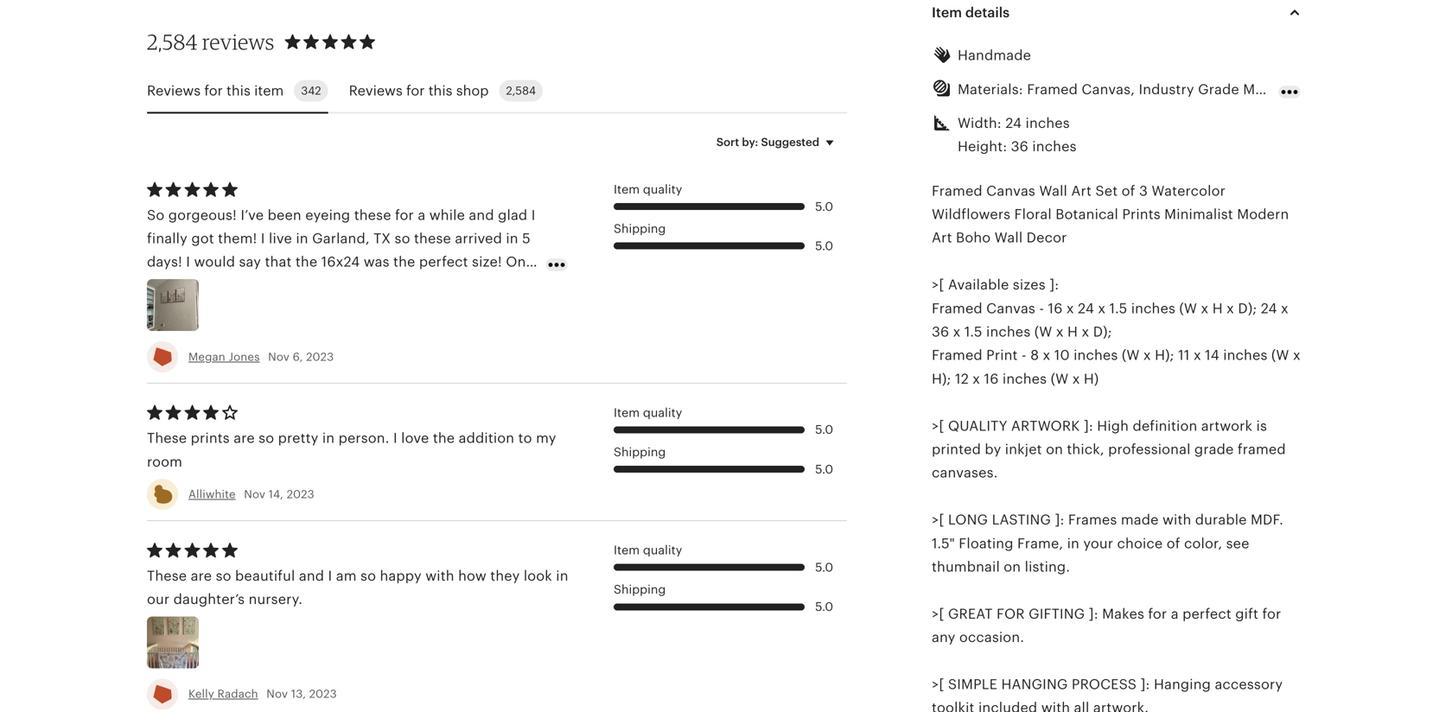Task type: vqa. For each thing, say whether or not it's contained in the screenshot.
the left 'Responsible'
no



Task type: describe. For each thing, give the bounding box(es) containing it.
this for item
[[227, 83, 251, 98]]

nov for nov 13, 2023
[[267, 688, 288, 701]]

modern
[[1237, 207, 1289, 222]]

1 horizontal spatial 16
[[1048, 301, 1063, 316]]

jones
[[229, 350, 260, 363]]

floral
[[1015, 207, 1052, 222]]

sort by: suggested button
[[704, 124, 853, 160]]

0 horizontal spatial so
[[216, 568, 231, 584]]

simple
[[948, 677, 998, 692]]

are inside "these prints are so pretty in person. i love the addition to my room"
[[234, 431, 255, 446]]

kelly
[[188, 688, 214, 701]]

prints
[[1122, 207, 1161, 222]]

quality for these are so beautiful and i am so happy with how they look in our daughter's nursery.
[[643, 543, 682, 557]]

megan jones link
[[188, 350, 260, 363]]

i inside "these prints are so pretty in person. i love the addition to my room"
[[393, 431, 397, 446]]

are inside these are so beautiful and i am so happy with how they look in our daughter's nursery.
[[191, 568, 212, 584]]

makes
[[1102, 606, 1145, 622]]

>[ quality artwork ]: high definition artwork is printed by inkjet on thick, professional grade framed canvases.
[[932, 418, 1286, 481]]

reviews for this shop
[[349, 83, 489, 98]]

all
[[1074, 700, 1090, 712]]

and
[[299, 568, 324, 584]]

reviews for this item
[[147, 83, 284, 98]]

made
[[1121, 512, 1159, 528]]

2023 for 13,
[[309, 688, 337, 701]]

by:
[[742, 136, 758, 149]]

]: inside the >[ simple hanging process ]: hanging accessory toolkit included with all artwork.
[[1141, 677, 1150, 692]]

boho
[[956, 230, 991, 246]]

2,584 reviews
[[147, 29, 274, 54]]

>[ simple hanging process ]: hanging accessory toolkit included with all artwork.
[[932, 677, 1283, 712]]

framed
[[1238, 442, 1286, 457]]

these are so beautiful and i am so happy with how they look in our daughter's nursery.
[[147, 568, 569, 607]]

8
[[1031, 348, 1039, 363]]

kelly radach link
[[188, 688, 258, 701]]

0 vertical spatial -
[[1039, 301, 1044, 316]]

framed canvas wall art set of 3 watercolor wildflowers floral botanical prints minimalist modern art boho wall decor
[[932, 183, 1289, 246]]

lasting
[[992, 512, 1051, 528]]

view details of this review photo by kelly radach image
[[147, 617, 199, 669]]

>[ great for gifting ]: makes for a perfect gift for any occasion.
[[932, 606, 1281, 645]]

inkjet
[[1005, 442, 1042, 457]]

2 horizontal spatial 24
[[1261, 301, 1277, 316]]

thumbnail
[[932, 559, 1000, 575]]

12
[[955, 371, 969, 387]]

see
[[1226, 536, 1250, 551]]

addition
[[459, 431, 515, 446]]

shipping for these prints are so pretty in person. i love the addition to my room
[[614, 445, 666, 459]]

4 5.0 from the top
[[815, 462, 833, 476]]

watercolor
[[1152, 183, 1226, 199]]

frames
[[1068, 512, 1117, 528]]

canvas inside >[ available sizes ]: framed canvas -  16 x 24 x 1.5 inches (w x h x d); 24 x 36 x 1.5 inches (w x h x d); framed print - 8 x 10 inches (w x h); 11 x 14 inches (w x h); 12 x 16 inches (w x h)
[[987, 301, 1036, 316]]

]: inside >[ great for gifting ]: makes for a perfect gift for any occasion.
[[1089, 606, 1099, 622]]

a
[[1171, 606, 1179, 622]]

10
[[1054, 348, 1070, 363]]

floating
[[959, 536, 1014, 551]]

item details button
[[916, 0, 1321, 33]]

6,
[[293, 350, 303, 363]]

0 vertical spatial wall
[[1039, 183, 1068, 199]]

item details
[[932, 5, 1010, 20]]

>[ for >[ available sizes ]: framed canvas -  16 x 24 x 1.5 inches (w x h x d); 24 x 36 x 1.5 inches (w x h x d); framed print - 8 x 10 inches (w x h); 11 x 14 inches (w x h); 12 x 16 inches (w x h)
[[932, 277, 944, 293]]

with inside the '>[ long lasting ]: frames made with durable mdf. 1.5" floating frame, in your choice of color, see thumbnail on listing.'
[[1163, 512, 1192, 528]]

your
[[1083, 536, 1114, 551]]

nov for nov 6, 2023
[[268, 350, 290, 363]]

1 shipping from the top
[[614, 222, 666, 236]]

>[ long lasting ]: frames made with durable mdf. 1.5" floating frame, in your choice of color, see thumbnail on listing.
[[932, 512, 1284, 575]]

item quality for these are so beautiful and i am so happy with how they look in our daughter's nursery.
[[614, 543, 682, 557]]

grade
[[1195, 442, 1234, 457]]

gift
[[1236, 606, 1259, 622]]

process
[[1072, 677, 1137, 692]]

love
[[401, 431, 429, 446]]

for left the a
[[1148, 606, 1167, 622]]

botanical
[[1056, 207, 1119, 222]]

0 horizontal spatial 1.5
[[965, 324, 983, 340]]

radach
[[217, 688, 258, 701]]

11
[[1178, 348, 1190, 363]]

1.5"
[[932, 536, 955, 551]]

item quality for these prints are so pretty in person. i love the addition to my room
[[614, 406, 682, 420]]

my
[[536, 431, 556, 446]]

0 horizontal spatial h
[[1068, 324, 1078, 340]]

choice
[[1117, 536, 1163, 551]]

for right gift
[[1263, 606, 1281, 622]]

14
[[1205, 348, 1220, 363]]

long
[[948, 512, 988, 528]]

reviews for reviews for this shop
[[349, 83, 403, 98]]

gifting
[[1029, 606, 1085, 622]]

artwork
[[1201, 418, 1253, 434]]

36 inside >[ available sizes ]: framed canvas -  16 x 24 x 1.5 inches (w x h x d); 24 x 36 x 1.5 inches (w x h x d); framed print - 8 x 10 inches (w x h); 11 x 14 inches (w x h); 12 x 16 inches (w x h)
[[932, 324, 949, 340]]

for left shop
[[406, 83, 425, 98]]

2 framed from the top
[[932, 301, 983, 316]]

on inside >[ quality artwork ]: high definition artwork is printed by inkjet on thick, professional grade framed canvases.
[[1046, 442, 1063, 457]]

13,
[[291, 688, 306, 701]]

36 inside width: 24 inches height: 36 inches
[[1011, 139, 1029, 154]]

item
[[254, 83, 284, 98]]

kelly radach nov 13, 2023
[[188, 688, 337, 701]]

1 vertical spatial wall
[[995, 230, 1023, 246]]

>[ available sizes ]: framed canvas -  16 x 24 x 1.5 inches (w x h x d); 24 x 36 x 1.5 inches (w x h x d); framed print - 8 x 10 inches (w x h); 11 x 14 inches (w x h); 12 x 16 inches (w x h)
[[932, 277, 1301, 387]]

professional
[[1108, 442, 1191, 457]]

in inside these are so beautiful and i am so happy with how they look in our daughter's nursery.
[[556, 568, 569, 584]]

>[ for >[ great for gifting ]: makes for a perfect gift for any occasion.
[[932, 606, 944, 622]]

is
[[1257, 418, 1267, 434]]

1 quality from the top
[[643, 182, 682, 196]]

6 5.0 from the top
[[815, 600, 833, 614]]

14,
[[269, 488, 284, 501]]

available
[[948, 277, 1009, 293]]

shop
[[456, 83, 489, 98]]

width:
[[958, 115, 1002, 131]]

sort
[[716, 136, 739, 149]]



Task type: locate. For each thing, give the bounding box(es) containing it.
1 vertical spatial i
[[328, 568, 332, 584]]

2,584 up reviews for this item
[[147, 29, 198, 54]]

h); left 12
[[932, 371, 951, 387]]

]: left makes
[[1089, 606, 1099, 622]]

1 horizontal spatial in
[[556, 568, 569, 584]]

0 vertical spatial on
[[1046, 442, 1063, 457]]

sizes
[[1013, 277, 1046, 293]]

so left pretty
[[259, 431, 274, 446]]

0 vertical spatial canvas
[[987, 183, 1036, 199]]

they
[[490, 568, 520, 584]]

of inside the '>[ long lasting ]: frames made with durable mdf. 1.5" floating frame, in your choice of color, see thumbnail on listing.'
[[1167, 536, 1181, 551]]

on inside the '>[ long lasting ]: frames made with durable mdf. 1.5" floating frame, in your choice of color, see thumbnail on listing.'
[[1004, 559, 1021, 575]]

item
[[932, 5, 962, 20], [614, 182, 640, 196], [614, 406, 640, 420], [614, 543, 640, 557]]

with up color,
[[1163, 512, 1192, 528]]

1 vertical spatial 1.5
[[965, 324, 983, 340]]

2,584
[[147, 29, 198, 54], [506, 84, 536, 97]]

of
[[1122, 183, 1136, 199], [1167, 536, 1181, 551]]

- down sizes
[[1039, 301, 1044, 316]]

inches
[[1026, 115, 1070, 131], [1032, 139, 1077, 154], [1131, 301, 1176, 316], [986, 324, 1031, 340], [1074, 348, 1118, 363], [1223, 348, 1268, 363], [1003, 371, 1047, 387]]

>[ for >[ quality artwork ]: high definition artwork is printed by inkjet on thick, professional grade framed canvases.
[[932, 418, 944, 434]]

beautiful
[[235, 568, 295, 584]]

am
[[336, 568, 357, 584]]

with left how
[[426, 568, 454, 584]]

canvas up floral
[[987, 183, 1036, 199]]

this left shop
[[429, 83, 453, 98]]

printed
[[932, 442, 981, 457]]

artwork
[[1011, 418, 1080, 434]]

0 vertical spatial are
[[234, 431, 255, 446]]

2,584 for 2,584
[[506, 84, 536, 97]]

in
[[322, 431, 335, 446], [1067, 536, 1080, 551], [556, 568, 569, 584]]

0 vertical spatial shipping
[[614, 222, 666, 236]]

h);
[[1155, 348, 1175, 363], [932, 371, 951, 387]]

this left item
[[227, 83, 251, 98]]

(w right 14
[[1272, 348, 1289, 363]]

1 framed from the top
[[932, 183, 983, 199]]

art left "boho"
[[932, 230, 952, 246]]

2 item quality from the top
[[614, 406, 682, 420]]

these inside "these prints are so pretty in person. i love the addition to my room"
[[147, 431, 187, 446]]

1 vertical spatial canvas
[[987, 301, 1036, 316]]

how
[[458, 568, 487, 584]]

0 horizontal spatial 24
[[1006, 115, 1022, 131]]

are
[[234, 431, 255, 446], [191, 568, 212, 584]]

0 vertical spatial quality
[[643, 182, 682, 196]]

(w up 8 at the right of page
[[1035, 324, 1052, 340]]

tab list containing reviews for this item
[[147, 70, 847, 114]]

2023 right 13,
[[309, 688, 337, 701]]

i left love at left
[[393, 431, 397, 446]]

1 this from the left
[[227, 83, 251, 98]]

(w up 11
[[1180, 301, 1197, 316]]

>[ inside the '>[ long lasting ]: frames made with durable mdf. 1.5" floating frame, in your choice of color, see thumbnail on listing.'
[[932, 512, 944, 528]]

1 horizontal spatial are
[[234, 431, 255, 446]]

1 vertical spatial 2023
[[287, 488, 314, 501]]

1 horizontal spatial 36
[[1011, 139, 1029, 154]]

]: right sizes
[[1050, 277, 1059, 293]]

on left the listing.
[[1004, 559, 1021, 575]]

reviews
[[202, 29, 274, 54]]

2 shipping from the top
[[614, 445, 666, 459]]

0 vertical spatial 1.5
[[1110, 301, 1128, 316]]

0 vertical spatial 36
[[1011, 139, 1029, 154]]

1 vertical spatial 2,584
[[506, 84, 536, 97]]

0 horizontal spatial art
[[932, 230, 952, 246]]

1 vertical spatial are
[[191, 568, 212, 584]]

2023
[[306, 350, 334, 363], [287, 488, 314, 501], [309, 688, 337, 701]]

nursery.
[[249, 592, 303, 607]]

view details of this review photo by megan jones image
[[147, 279, 199, 331]]

1 vertical spatial of
[[1167, 536, 1181, 551]]

so right am
[[361, 568, 376, 584]]

0 horizontal spatial reviews
[[147, 83, 201, 98]]

in right pretty
[[322, 431, 335, 446]]

1 vertical spatial h);
[[932, 371, 951, 387]]

0 vertical spatial i
[[393, 431, 397, 446]]

>[ inside the >[ simple hanging process ]: hanging accessory toolkit included with all artwork.
[[932, 677, 944, 692]]

16 up 10
[[1048, 301, 1063, 316]]

i inside these are so beautiful and i am so happy with how they look in our daughter's nursery.
[[328, 568, 332, 584]]

5.0
[[815, 199, 833, 213], [815, 239, 833, 253], [815, 423, 833, 437], [815, 462, 833, 476], [815, 561, 833, 574], [815, 600, 833, 614]]

>[ inside >[ available sizes ]: framed canvas -  16 x 24 x 1.5 inches (w x h x d); 24 x 36 x 1.5 inches (w x h x d); framed print - 8 x 10 inches (w x h); 11 x 14 inches (w x h); 12 x 16 inches (w x h)
[[932, 277, 944, 293]]

]: up artwork.
[[1141, 677, 1150, 692]]

by
[[985, 442, 1001, 457]]

0 vertical spatial art
[[1071, 183, 1092, 199]]

h up 10
[[1068, 324, 1078, 340]]

on down artwork
[[1046, 442, 1063, 457]]

0 horizontal spatial in
[[322, 431, 335, 446]]

sort by: suggested
[[716, 136, 820, 149]]

3 framed from the top
[[932, 348, 983, 363]]

2023 right 14,
[[287, 488, 314, 501]]

high
[[1097, 418, 1129, 434]]

reviews
[[147, 83, 201, 98], [349, 83, 403, 98]]

>[ up toolkit
[[932, 677, 944, 692]]

5 5.0 from the top
[[815, 561, 833, 574]]

1 vertical spatial nov
[[244, 488, 265, 501]]

]: inside >[ available sizes ]: framed canvas -  16 x 24 x 1.5 inches (w x h x d); 24 x 36 x 1.5 inches (w x h x d); framed print - 8 x 10 inches (w x h); 11 x 14 inches (w x h); 12 x 16 inches (w x h)
[[1050, 277, 1059, 293]]

these inside these are so beautiful and i am so happy with how they look in our daughter's nursery.
[[147, 568, 187, 584]]

1 vertical spatial shipping
[[614, 445, 666, 459]]

1 reviews from the left
[[147, 83, 201, 98]]

2 reviews from the left
[[349, 83, 403, 98]]

look
[[524, 568, 552, 584]]

art
[[1071, 183, 1092, 199], [932, 230, 952, 246]]

3 >[ from the top
[[932, 512, 944, 528]]

h)
[[1084, 371, 1099, 387]]

2 horizontal spatial with
[[1163, 512, 1192, 528]]

>[ inside >[ quality artwork ]: high definition artwork is printed by inkjet on thick, professional grade framed canvases.
[[932, 418, 944, 434]]

happy
[[380, 568, 422, 584]]

quality
[[948, 418, 1008, 434]]

3 shipping from the top
[[614, 583, 666, 597]]

these up the "our"
[[147, 568, 187, 584]]

occasion.
[[959, 630, 1025, 645]]

this for shop
[[429, 83, 453, 98]]

to
[[518, 431, 532, 446]]

0 horizontal spatial with
[[426, 568, 454, 584]]

megan
[[188, 350, 226, 363]]

0 horizontal spatial 16
[[984, 371, 999, 387]]

0 vertical spatial nov
[[268, 350, 290, 363]]

with left all
[[1041, 700, 1070, 712]]

0 horizontal spatial on
[[1004, 559, 1021, 575]]

wall down floral
[[995, 230, 1023, 246]]

quality for these prints are so pretty in person. i love the addition to my room
[[643, 406, 682, 420]]

1 horizontal spatial d);
[[1238, 301, 1257, 316]]

color,
[[1184, 536, 1223, 551]]

0 horizontal spatial -
[[1022, 348, 1027, 363]]

1 horizontal spatial on
[[1046, 442, 1063, 457]]

1 horizontal spatial so
[[259, 431, 274, 446]]

in inside "these prints are so pretty in person. i love the addition to my room"
[[322, 431, 335, 446]]

1 item quality from the top
[[614, 182, 682, 196]]

1 horizontal spatial -
[[1039, 301, 1044, 316]]

minimalist
[[1165, 207, 1233, 222]]

]: up frame,
[[1055, 512, 1065, 528]]

0 vertical spatial 16
[[1048, 301, 1063, 316]]

2 vertical spatial quality
[[643, 543, 682, 557]]

4 >[ from the top
[[932, 606, 944, 622]]

1 horizontal spatial reviews
[[349, 83, 403, 98]]

0 vertical spatial h);
[[1155, 348, 1175, 363]]

our
[[147, 592, 170, 607]]

1 vertical spatial d);
[[1093, 324, 1112, 340]]

prints
[[191, 431, 230, 446]]

]: for sizes
[[1050, 277, 1059, 293]]

so
[[259, 431, 274, 446], [216, 568, 231, 584], [361, 568, 376, 584]]

0 vertical spatial these
[[147, 431, 187, 446]]

shipping for these are so beautiful and i am so happy with how they look in our daughter's nursery.
[[614, 583, 666, 597]]

2 quality from the top
[[643, 406, 682, 420]]

1 vertical spatial 16
[[984, 371, 999, 387]]

1 vertical spatial h
[[1068, 324, 1078, 340]]

24 inside width: 24 inches height: 36 inches
[[1006, 115, 1022, 131]]

0 horizontal spatial i
[[328, 568, 332, 584]]

these for these prints are so pretty in person. i love the addition to my room
[[147, 431, 187, 446]]

1 >[ from the top
[[932, 277, 944, 293]]

2 vertical spatial framed
[[932, 348, 983, 363]]

-
[[1039, 301, 1044, 316], [1022, 348, 1027, 363]]

i left am
[[328, 568, 332, 584]]

alliwhite link
[[188, 488, 236, 501]]

1 vertical spatial -
[[1022, 348, 1027, 363]]

3
[[1139, 183, 1148, 199]]

2 horizontal spatial in
[[1067, 536, 1080, 551]]

]: for artwork
[[1084, 418, 1093, 434]]

definition
[[1133, 418, 1198, 434]]

in right look
[[556, 568, 569, 584]]

reviews right 342
[[349, 83, 403, 98]]

for down 2,584 reviews
[[204, 83, 223, 98]]

with for >[ simple hanging process ]: hanging accessory toolkit included with all artwork.
[[1041, 700, 1070, 712]]

are up daughter's
[[191, 568, 212, 584]]

so up daughter's
[[216, 568, 231, 584]]

h up 14
[[1213, 301, 1223, 316]]

0 horizontal spatial 2,584
[[147, 29, 198, 54]]

included
[[979, 700, 1038, 712]]

0 vertical spatial d);
[[1238, 301, 1257, 316]]

1.5
[[1110, 301, 1128, 316], [965, 324, 983, 340]]

hanging
[[1001, 677, 1068, 692]]

342
[[301, 84, 321, 97]]

2 vertical spatial 2023
[[309, 688, 337, 701]]

canvas inside framed canvas wall art set of 3 watercolor wildflowers floral botanical prints minimalist modern art boho wall decor
[[987, 183, 1036, 199]]

are right prints
[[234, 431, 255, 446]]

h); left 11
[[1155, 348, 1175, 363]]

>[ inside >[ great for gifting ]: makes for a perfect gift for any occasion.
[[932, 606, 944, 622]]

0 vertical spatial of
[[1122, 183, 1136, 199]]

1 vertical spatial art
[[932, 230, 952, 246]]

1 canvas from the top
[[987, 183, 1036, 199]]

perfect
[[1183, 606, 1232, 622]]

nov
[[268, 350, 290, 363], [244, 488, 265, 501], [267, 688, 288, 701]]

0 horizontal spatial this
[[227, 83, 251, 98]]

2 vertical spatial with
[[1041, 700, 1070, 712]]

0 horizontal spatial 36
[[932, 324, 949, 340]]

mdf.
[[1251, 512, 1284, 528]]

framed up 12
[[932, 348, 983, 363]]

nov left 14,
[[244, 488, 265, 501]]

with inside the >[ simple hanging process ]: hanging accessory toolkit included with all artwork.
[[1041, 700, 1070, 712]]

0 vertical spatial h
[[1213, 301, 1223, 316]]

2 vertical spatial item quality
[[614, 543, 682, 557]]

(w down 10
[[1051, 371, 1069, 387]]

2023 for 6,
[[306, 350, 334, 363]]

nov left 13,
[[267, 688, 288, 701]]

3 5.0 from the top
[[815, 423, 833, 437]]

reviews down 2,584 reviews
[[147, 83, 201, 98]]

2 these from the top
[[147, 568, 187, 584]]

1 vertical spatial these
[[147, 568, 187, 584]]

tab list
[[147, 70, 847, 114]]

>[ up the any
[[932, 606, 944, 622]]

of left 3
[[1122, 183, 1136, 199]]

set
[[1096, 183, 1118, 199]]

0 horizontal spatial are
[[191, 568, 212, 584]]

canvas down sizes
[[987, 301, 1036, 316]]

item inside dropdown button
[[932, 5, 962, 20]]

wildflowers
[[932, 207, 1011, 222]]

pretty
[[278, 431, 319, 446]]

canvas
[[987, 183, 1036, 199], [987, 301, 1036, 316]]

frame,
[[1017, 536, 1063, 551]]

36 right height:
[[1011, 139, 1029, 154]]

24
[[1006, 115, 1022, 131], [1078, 301, 1094, 316], [1261, 301, 1277, 316]]

1 vertical spatial framed
[[932, 301, 983, 316]]

0 horizontal spatial wall
[[995, 230, 1023, 246]]

]: inside the '>[ long lasting ]: frames made with durable mdf. 1.5" floating frame, in your choice of color, see thumbnail on listing.'
[[1055, 512, 1065, 528]]

0 vertical spatial item quality
[[614, 182, 682, 196]]

accessory
[[1215, 677, 1283, 692]]

]: for lasting
[[1055, 512, 1065, 528]]

2023 right 6,
[[306, 350, 334, 363]]

1 vertical spatial in
[[1067, 536, 1080, 551]]

2 vertical spatial nov
[[267, 688, 288, 701]]

1 horizontal spatial art
[[1071, 183, 1092, 199]]

these for these are so beautiful and i am so happy with how they look in our daughter's nursery.
[[147, 568, 187, 584]]

>[ for >[ simple hanging process ]: hanging accessory toolkit included with all artwork.
[[932, 677, 944, 692]]

1 vertical spatial with
[[426, 568, 454, 584]]

16 down print
[[984, 371, 999, 387]]

2 vertical spatial in
[[556, 568, 569, 584]]

framed down available
[[932, 301, 983, 316]]

3 quality from the top
[[643, 543, 682, 557]]

]: up thick,
[[1084, 418, 1093, 434]]

for
[[204, 83, 223, 98], [406, 83, 425, 98], [1148, 606, 1167, 622], [1263, 606, 1281, 622]]

0 vertical spatial framed
[[932, 183, 983, 199]]

hanging
[[1154, 677, 1211, 692]]

0 vertical spatial with
[[1163, 512, 1192, 528]]

1 vertical spatial on
[[1004, 559, 1021, 575]]

2 this from the left
[[429, 83, 453, 98]]

1 horizontal spatial h);
[[1155, 348, 1175, 363]]

with inside these are so beautiful and i am so happy with how they look in our daughter's nursery.
[[426, 568, 454, 584]]

0 horizontal spatial d);
[[1093, 324, 1112, 340]]

wall up floral
[[1039, 183, 1068, 199]]

0 vertical spatial 2,584
[[147, 29, 198, 54]]

1 horizontal spatial 1.5
[[1110, 301, 1128, 316]]

details
[[965, 5, 1010, 20]]

toolkit
[[932, 700, 975, 712]]

- left 8 at the right of page
[[1022, 348, 1027, 363]]

>[ for >[ long lasting ]: frames made with durable mdf. 1.5" floating frame, in your choice of color, see thumbnail on listing.
[[932, 512, 944, 528]]

with for these are so beautiful and i am so happy with how they look in our daughter's nursery.
[[426, 568, 454, 584]]

2 >[ from the top
[[932, 418, 944, 434]]

great
[[948, 606, 993, 622]]

reviews for reviews for this item
[[147, 83, 201, 98]]

2 canvas from the top
[[987, 301, 1036, 316]]

1 horizontal spatial with
[[1041, 700, 1070, 712]]

2 horizontal spatial so
[[361, 568, 376, 584]]

in inside the '>[ long lasting ]: frames made with durable mdf. 1.5" floating frame, in your choice of color, see thumbnail on listing.'
[[1067, 536, 1080, 551]]

2 5.0 from the top
[[815, 239, 833, 253]]

(w left 11
[[1122, 348, 1140, 363]]

any
[[932, 630, 956, 645]]

1 these from the top
[[147, 431, 187, 446]]

of inside framed canvas wall art set of 3 watercolor wildflowers floral botanical prints minimalist modern art boho wall decor
[[1122, 183, 1136, 199]]

2,584 right shop
[[506, 84, 536, 97]]

alliwhite
[[188, 488, 236, 501]]

on
[[1046, 442, 1063, 457], [1004, 559, 1021, 575]]

2 vertical spatial shipping
[[614, 583, 666, 597]]

width: 24 inches height: 36 inches
[[958, 115, 1077, 154]]

these up room
[[147, 431, 187, 446]]

1 vertical spatial quality
[[643, 406, 682, 420]]

durable
[[1195, 512, 1247, 528]]

1 horizontal spatial of
[[1167, 536, 1181, 551]]

in left your on the bottom right
[[1067, 536, 1080, 551]]

1 horizontal spatial h
[[1213, 301, 1223, 316]]

1 vertical spatial 36
[[932, 324, 949, 340]]

0 horizontal spatial of
[[1122, 183, 1136, 199]]

>[ up printed
[[932, 418, 944, 434]]

0 vertical spatial in
[[322, 431, 335, 446]]

daughter's
[[173, 592, 245, 607]]

1 horizontal spatial wall
[[1039, 183, 1068, 199]]

alliwhite nov 14, 2023
[[188, 488, 314, 501]]

0 vertical spatial 2023
[[306, 350, 334, 363]]

print
[[987, 348, 1018, 363]]

these prints are so pretty in person. i love the addition to my room
[[147, 431, 556, 470]]

>[ left available
[[932, 277, 944, 293]]

framed inside framed canvas wall art set of 3 watercolor wildflowers floral botanical prints minimalist modern art boho wall decor
[[932, 183, 983, 199]]

framed up wildflowers
[[932, 183, 983, 199]]

1 5.0 from the top
[[815, 199, 833, 213]]

handmade
[[958, 48, 1031, 63]]

1 horizontal spatial 2,584
[[506, 84, 536, 97]]

thick,
[[1067, 442, 1105, 457]]

of left color,
[[1167, 536, 1181, 551]]

>[ up 1.5"
[[932, 512, 944, 528]]

1 horizontal spatial i
[[393, 431, 397, 446]]

decor
[[1027, 230, 1067, 246]]

1 horizontal spatial this
[[429, 83, 453, 98]]

>[
[[932, 277, 944, 293], [932, 418, 944, 434], [932, 512, 944, 528], [932, 606, 944, 622], [932, 677, 944, 692]]

0 horizontal spatial h);
[[932, 371, 951, 387]]

3 item quality from the top
[[614, 543, 682, 557]]

so inside "these prints are so pretty in person. i love the addition to my room"
[[259, 431, 274, 446]]

5 >[ from the top
[[932, 677, 944, 692]]

1 horizontal spatial 24
[[1078, 301, 1094, 316]]

nov left 6,
[[268, 350, 290, 363]]

artwork.
[[1093, 700, 1149, 712]]

art up botanical
[[1071, 183, 1092, 199]]

36 down available
[[932, 324, 949, 340]]

1 vertical spatial item quality
[[614, 406, 682, 420]]

2,584 for 2,584 reviews
[[147, 29, 198, 54]]

the
[[433, 431, 455, 446]]

]: inside >[ quality artwork ]: high definition artwork is printed by inkjet on thick, professional grade framed canvases.
[[1084, 418, 1093, 434]]



